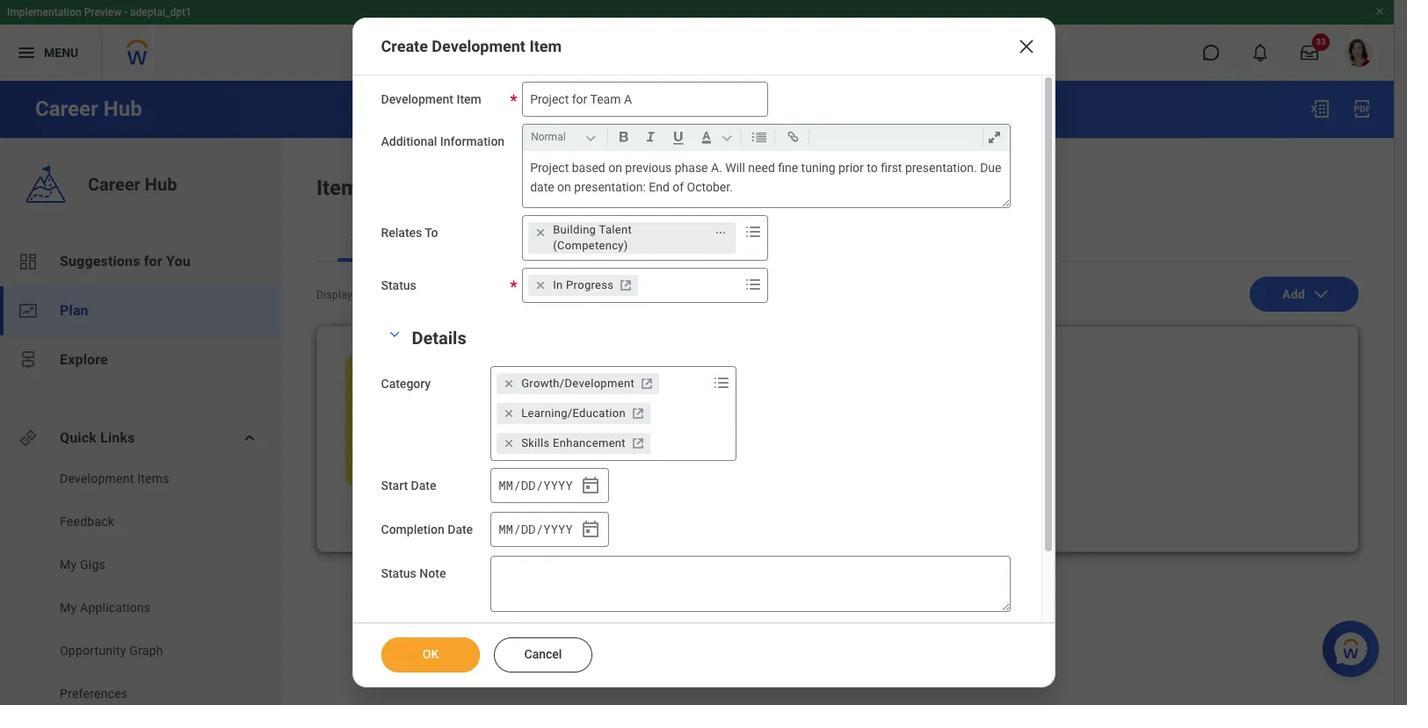 Task type: locate. For each thing, give the bounding box(es) containing it.
1 vertical spatial list
[[0, 470, 281, 706]]

1 dd from the top
[[521, 477, 536, 494]]

feedback link
[[58, 513, 239, 531]]

for inside list
[[144, 253, 162, 270]]

mm / dd / yyyy for start date
[[499, 477, 573, 494]]

in down skills enhancement on the bottom of page
[[549, 452, 560, 466]]

2 vertical spatial status
[[381, 567, 417, 581]]

development inside button
[[602, 499, 677, 513]]

0 horizontal spatial to
[[352, 232, 365, 246]]

- inside main content
[[380, 289, 383, 302]]

0 vertical spatial list
[[0, 237, 281, 385]]

project
[[530, 161, 569, 175]]

0 vertical spatial of
[[673, 181, 684, 195]]

to right relates
[[425, 226, 438, 240]]

0 horizontal spatial 1
[[371, 289, 377, 302]]

items for your career development
[[316, 176, 650, 200]]

items
[[316, 176, 370, 200], [137, 472, 169, 486]]

completion date group
[[491, 512, 609, 548]]

skills enhancement element
[[521, 436, 626, 452]]

item
[[530, 37, 562, 55], [457, 92, 482, 106], [632, 357, 659, 370], [680, 499, 706, 513]]

1 horizontal spatial for
[[376, 176, 403, 200]]

0 horizontal spatial for
[[144, 253, 162, 270]]

dd inside the completion date group
[[521, 521, 536, 538]]

date right start
[[411, 479, 436, 493]]

preview
[[84, 6, 121, 18]]

1 horizontal spatial date
[[448, 523, 473, 537]]

0 vertical spatial calendar image
[[580, 476, 601, 497]]

prompts image inside details group
[[711, 373, 732, 394]]

x small image left the in progress 'element'
[[532, 277, 550, 294]]

1 horizontal spatial of
[[673, 181, 684, 195]]

status inside status in progress
[[549, 432, 582, 444]]

0 vertical spatial mm
[[499, 477, 513, 494]]

calendar image inside start date "group"
[[580, 476, 601, 497]]

development up growth/development
[[549, 357, 629, 370]]

progress
[[566, 279, 614, 292], [563, 452, 614, 466]]

0 horizontal spatial date
[[411, 479, 436, 493]]

mm / dd / yyyy down skills
[[499, 477, 573, 494]]

2 calendar image from the top
[[580, 520, 601, 541]]

do
[[369, 232, 384, 246]]

status in progress
[[549, 432, 614, 466]]

0 vertical spatial in
[[553, 279, 563, 292]]

Development Item text field
[[522, 82, 768, 117]]

0 horizontal spatial -
[[124, 6, 128, 18]]

yyyy inside start date "group"
[[544, 477, 573, 494]]

to do button
[[338, 216, 398, 262]]

graph
[[130, 644, 163, 658]]

1 right the displaying
[[371, 289, 377, 302]]

mm for completion date
[[499, 521, 513, 538]]

1 yyyy from the top
[[544, 477, 573, 494]]

1 mm from the top
[[499, 477, 513, 494]]

3 1 from the left
[[408, 289, 414, 302]]

my left gigs
[[60, 558, 77, 572]]

ext link image inside learning/education, press delete to clear value, ctrl + enter opens in new window. option
[[629, 405, 647, 423]]

will
[[725, 161, 745, 175]]

items up to do button
[[316, 176, 370, 200]]

x small image left skills
[[500, 435, 518, 453]]

2 yyyy from the top
[[544, 521, 573, 538]]

my down my gigs at the bottom left
[[60, 601, 77, 615]]

Additional Information text field
[[523, 151, 1010, 207]]

1 list from the top
[[0, 237, 281, 385]]

main content
[[0, 81, 1394, 706]]

2 dd from the top
[[521, 521, 536, 538]]

0 horizontal spatial of
[[395, 289, 405, 302]]

tab list
[[316, 216, 1359, 263]]

ext link image for learning/education
[[629, 405, 647, 423]]

/
[[513, 477, 521, 494], [536, 477, 543, 494], [513, 521, 521, 538], [536, 521, 543, 538]]

prompts image down prompts icon
[[743, 274, 764, 295]]

ext link image down resume
[[629, 405, 647, 423]]

in progress element
[[553, 278, 614, 294]]

- inside banner
[[124, 6, 128, 18]]

to left do
[[352, 232, 365, 246]]

0 vertical spatial status
[[381, 279, 417, 293]]

of
[[673, 181, 684, 195], [395, 289, 405, 302]]

plan
[[60, 302, 89, 319]]

of right end
[[673, 181, 684, 195]]

1 vertical spatial dd
[[521, 521, 536, 538]]

status note
[[381, 567, 446, 581]]

status inside details group
[[381, 567, 417, 581]]

preferences
[[60, 687, 128, 701]]

date for start date
[[411, 479, 436, 493]]

development items link
[[58, 470, 239, 488]]

mm up the completion date group in the bottom of the page
[[499, 477, 513, 494]]

1 horizontal spatial -
[[380, 289, 383, 302]]

opportunity graph link
[[58, 643, 239, 660]]

displaying
[[316, 289, 368, 302]]

1 1 from the left
[[371, 289, 377, 302]]

x small image inside skills enhancement, press delete to clear value, ctrl + enter opens in new window. option
[[500, 435, 518, 453]]

1
[[371, 289, 377, 302], [386, 289, 392, 302], [408, 289, 414, 302]]

ext link image for in progress
[[617, 277, 635, 294]]

0 vertical spatial for
[[376, 176, 403, 200]]

- right the displaying
[[380, 289, 383, 302]]

x small image for in progress
[[532, 277, 550, 294]]

due
[[980, 161, 1002, 175]]

skills
[[521, 437, 550, 450]]

2 vertical spatial ext link image
[[629, 405, 647, 423]]

0 vertical spatial ext link image
[[617, 277, 635, 294]]

completion
[[381, 523, 445, 537]]

- right preview
[[124, 6, 128, 18]]

yyyy down manage
[[544, 521, 573, 538]]

dd down skills
[[521, 477, 536, 494]]

ext link image
[[617, 277, 635, 294], [638, 375, 656, 393], [629, 405, 647, 423]]

progress down "(competency)"
[[566, 279, 614, 292]]

calendar image up manage
[[580, 476, 601, 497]]

calendar image
[[580, 476, 601, 497], [580, 520, 601, 541]]

dashboard image
[[18, 251, 39, 273]]

details dialog
[[352, 18, 1055, 701]]

close environment banner image
[[1375, 6, 1385, 17]]

0 vertical spatial date
[[411, 479, 436, 493]]

progress inside 'element'
[[566, 279, 614, 292]]

dd for start date
[[521, 477, 536, 494]]

development up feedback
[[60, 472, 134, 486]]

dd down start date "group"
[[521, 521, 536, 538]]

items up feedback link
[[137, 472, 169, 486]]

previous
[[625, 161, 672, 175]]

development up additional
[[381, 92, 454, 106]]

building talent (competency) element
[[553, 222, 705, 254]]

development up "development item"
[[432, 37, 526, 55]]

cancel button
[[494, 638, 592, 673]]

dd
[[521, 477, 536, 494], [521, 521, 536, 538]]

learning/education, press delete to clear value, ctrl + enter opens in new window. option
[[497, 403, 651, 425]]

mm / dd / yyyy inside start date "group"
[[499, 477, 573, 494]]

0 vertical spatial progress
[[566, 279, 614, 292]]

1 my from the top
[[60, 558, 77, 572]]

0 vertical spatial dd
[[521, 477, 536, 494]]

on up presentation:
[[608, 161, 622, 175]]

x small image for growth/development
[[500, 375, 518, 393]]

1 vertical spatial status
[[549, 432, 582, 444]]

prompts image
[[743, 222, 764, 243]]

0 vertical spatial hub
[[104, 97, 142, 121]]

in progress
[[553, 279, 614, 292]]

0 horizontal spatial hub
[[104, 97, 142, 121]]

for for your
[[376, 176, 403, 200]]

completed
[[494, 232, 556, 246]]

in
[[553, 279, 563, 292], [549, 452, 560, 466]]

on
[[608, 161, 622, 175], [557, 181, 571, 195]]

1 left items
[[408, 289, 414, 302]]

progress down enhancement
[[563, 452, 614, 466]]

-
[[124, 6, 128, 18], [380, 289, 383, 302]]

suggestions for you
[[60, 253, 191, 270]]

yyyy inside the completion date group
[[544, 521, 573, 538]]

1 horizontal spatial hub
[[145, 174, 177, 195]]

of left items
[[395, 289, 405, 302]]

hub
[[104, 97, 142, 121], [145, 174, 177, 195]]

calendar image for completion date
[[580, 520, 601, 541]]

ext link image right the in progress 'element'
[[617, 277, 635, 294]]

0 vertical spatial yyyy
[[544, 477, 573, 494]]

growth/development element
[[521, 376, 635, 392]]

prompts image for category
[[711, 373, 732, 394]]

2 horizontal spatial 1
[[408, 289, 414, 302]]

italic image
[[639, 127, 663, 148]]

create development item
[[381, 37, 562, 55]]

yyyy up manage
[[544, 477, 573, 494]]

last
[[710, 432, 732, 444]]

displaying 1 - 1 of 1 items
[[316, 289, 445, 302]]

onboarding home image
[[18, 301, 39, 322]]

1 vertical spatial mm / dd / yyyy
[[499, 521, 573, 538]]

update
[[549, 378, 606, 399]]

date right completion
[[448, 523, 473, 537]]

1 vertical spatial ext link image
[[638, 375, 656, 393]]

2 my from the top
[[60, 601, 77, 615]]

1 horizontal spatial to
[[425, 226, 438, 240]]

explore link
[[0, 336, 281, 385]]

details group
[[381, 324, 1013, 681]]

1 calendar image from the top
[[580, 476, 601, 497]]

to inside details dialog
[[425, 226, 438, 240]]

1 vertical spatial mm
[[499, 521, 513, 538]]

me
[[710, 452, 728, 466]]

dd for completion date
[[521, 521, 536, 538]]

1 horizontal spatial on
[[608, 161, 622, 175]]

1 vertical spatial my
[[60, 601, 77, 615]]

details
[[412, 328, 467, 349]]

x small image inside building talent (competency), press delete to clear value. 'option'
[[532, 224, 550, 242]]

development down based
[[525, 176, 650, 200]]

- for adeptai_dpt1
[[124, 6, 128, 18]]

for left "your"
[[376, 176, 403, 200]]

1 vertical spatial items
[[137, 472, 169, 486]]

status for status note
[[381, 567, 417, 581]]

1 vertical spatial calendar image
[[580, 520, 601, 541]]

to
[[425, 226, 438, 240], [352, 232, 365, 246]]

0 vertical spatial -
[[124, 6, 128, 18]]

mm down start date "group"
[[499, 521, 513, 538]]

(competency)
[[553, 239, 628, 252]]

skills enhancement
[[521, 437, 626, 450]]

date
[[411, 479, 436, 493], [448, 523, 473, 537]]

career
[[35, 97, 98, 121], [88, 174, 141, 195], [457, 176, 520, 200]]

enhancement
[[553, 437, 626, 450]]

date for completion date
[[448, 523, 473, 537]]

1 vertical spatial -
[[380, 289, 383, 302]]

0 horizontal spatial items
[[137, 472, 169, 486]]

2 list from the top
[[0, 470, 281, 706]]

by
[[779, 432, 792, 444]]

career hub
[[35, 97, 142, 121], [88, 174, 177, 195]]

1 up chevron down image
[[386, 289, 392, 302]]

1 vertical spatial in
[[549, 452, 560, 466]]

1 vertical spatial yyyy
[[544, 521, 573, 538]]

prompts image up last
[[711, 373, 732, 394]]

0 vertical spatial my
[[60, 558, 77, 572]]

1 horizontal spatial items
[[316, 176, 370, 200]]

1 vertical spatial for
[[144, 253, 162, 270]]

calendar image down manage
[[580, 520, 601, 541]]

x small image for skills enhancement
[[500, 435, 518, 453]]

manage development item
[[553, 499, 706, 513]]

for
[[376, 176, 403, 200], [144, 253, 162, 270]]

notifications large image
[[1252, 44, 1269, 62]]

1 vertical spatial prompts image
[[711, 373, 732, 394]]

x small image left "building"
[[532, 224, 550, 242]]

details button
[[412, 328, 467, 349]]

0 horizontal spatial prompts image
[[711, 373, 732, 394]]

related actions image
[[715, 227, 727, 239]]

building
[[553, 223, 596, 236]]

normal group
[[528, 125, 1013, 151]]

implementation preview -   adeptai_dpt1 banner
[[0, 0, 1394, 81]]

x small image up x small icon
[[500, 375, 518, 393]]

prompts image
[[743, 274, 764, 295], [711, 373, 732, 394]]

0 vertical spatial items
[[316, 176, 370, 200]]

1 vertical spatial on
[[557, 181, 571, 195]]

to do
[[352, 232, 384, 246]]

0 vertical spatial prompts image
[[743, 274, 764, 295]]

x small image
[[532, 224, 550, 242], [532, 277, 550, 294], [500, 375, 518, 393], [500, 435, 518, 453]]

start date group
[[491, 469, 609, 504]]

2 mm from the top
[[499, 521, 513, 538]]

development down ext link icon
[[602, 499, 677, 513]]

0 vertical spatial on
[[608, 161, 622, 175]]

x small image
[[500, 405, 518, 423]]

tab list containing to do
[[316, 216, 1359, 263]]

calendar image inside the completion date group
[[580, 520, 601, 541]]

in down "(competency)"
[[553, 279, 563, 292]]

start
[[381, 479, 408, 493]]

date
[[530, 181, 554, 195]]

status
[[381, 279, 417, 293], [549, 432, 582, 444], [381, 567, 417, 581]]

ext link image inside 'growth/development, press delete to clear value, ctrl + enter opens in new window.' option
[[638, 375, 656, 393]]

0 vertical spatial mm / dd / yyyy
[[499, 477, 573, 494]]

on right date
[[557, 181, 571, 195]]

items selected list box
[[492, 370, 710, 458]]

ok
[[422, 648, 438, 662]]

applications
[[80, 601, 151, 615]]

mm inside start date "group"
[[499, 477, 513, 494]]

1 horizontal spatial prompts image
[[743, 274, 764, 295]]

item inside button
[[680, 499, 706, 513]]

explore
[[60, 352, 108, 368]]

to inside button
[[352, 232, 365, 246]]

yyyy for completion date
[[544, 521, 573, 538]]

for left you
[[144, 253, 162, 270]]

1 horizontal spatial 1
[[386, 289, 392, 302]]

in inside 'element'
[[553, 279, 563, 292]]

1 mm / dd / yyyy from the top
[[499, 477, 573, 494]]

x image
[[1016, 36, 1037, 57]]

0 horizontal spatial on
[[557, 181, 571, 195]]

mm / dd / yyyy down start date "group"
[[499, 521, 573, 538]]

1 vertical spatial date
[[448, 523, 473, 537]]

development items
[[60, 472, 169, 486]]

implementation preview -   adeptai_dpt1
[[7, 6, 192, 18]]

2 mm / dd / yyyy from the top
[[499, 521, 573, 538]]

1 vertical spatial progress
[[563, 452, 614, 466]]

mm inside the completion date group
[[499, 521, 513, 538]]

mm / dd / yyyy inside the completion date group
[[499, 521, 573, 538]]

dd inside start date "group"
[[521, 477, 536, 494]]

list
[[0, 237, 281, 385], [0, 470, 281, 706]]

ext link image up ext link icon
[[638, 375, 656, 393]]

my gigs
[[60, 558, 105, 572]]

ext link image inside in progress, press delete to clear value, ctrl + enter opens in new window. option
[[617, 277, 635, 294]]

opportunity
[[60, 644, 126, 658]]



Task type: describe. For each thing, give the bounding box(es) containing it.
additional information
[[381, 134, 505, 149]]

my for my gigs
[[60, 558, 77, 572]]

view printable version (pdf) image
[[1352, 98, 1373, 120]]

plan link
[[0, 287, 281, 336]]

tuning
[[801, 161, 836, 175]]

mm for start date
[[499, 477, 513, 494]]

items inside list
[[137, 472, 169, 486]]

last updated by me
[[710, 432, 792, 466]]

first
[[881, 161, 902, 175]]

development item
[[381, 92, 482, 106]]

resume
[[610, 378, 669, 399]]

project based on previous phase a. will need fine tuning prior to first presentation. due date on presentation: end of october.
[[530, 161, 1005, 195]]

updated
[[735, 432, 776, 444]]

2 1 from the left
[[386, 289, 392, 302]]

relates to
[[381, 226, 438, 240]]

progress inside status in progress
[[563, 452, 614, 466]]

in inside status in progress
[[549, 452, 560, 466]]

preferences link
[[58, 686, 239, 703]]

in progress, press delete to clear value, ctrl + enter opens in new window. option
[[528, 275, 639, 296]]

bulleted list image
[[747, 127, 771, 148]]

october.
[[687, 181, 733, 195]]

you
[[166, 253, 191, 270]]

status for status in progress
[[549, 432, 582, 444]]

0 vertical spatial career hub
[[35, 97, 142, 121]]

status for status
[[381, 279, 417, 293]]

completion date
[[381, 523, 473, 537]]

development inside development item update resume
[[549, 357, 629, 370]]

building talent (competency), press delete to clear value. option
[[528, 222, 736, 254]]

skills enhancement, press delete to clear value, ctrl + enter opens in new window. option
[[497, 433, 650, 454]]

1 vertical spatial hub
[[145, 174, 177, 195]]

main content containing career hub
[[0, 81, 1394, 706]]

pending
[[416, 232, 462, 246]]

completed button
[[480, 216, 570, 262]]

inbox large image
[[1301, 44, 1319, 62]]

my applications link
[[58, 600, 239, 617]]

cancel
[[524, 648, 562, 662]]

relates
[[381, 226, 422, 240]]

suggestions
[[60, 253, 140, 270]]

- for 1
[[380, 289, 383, 302]]

talent
[[599, 223, 632, 236]]

need
[[748, 161, 775, 175]]

phase
[[675, 161, 708, 175]]

chevron down image
[[384, 329, 405, 341]]

prompts image for status
[[743, 274, 764, 295]]

development item update resume
[[549, 357, 669, 399]]

1 vertical spatial of
[[395, 289, 405, 302]]

item inside development item update resume
[[632, 357, 659, 370]]

category
[[381, 377, 431, 391]]

your
[[408, 176, 452, 200]]

link image
[[782, 127, 805, 148]]

1 vertical spatial career hub
[[88, 174, 177, 195]]

growth/development, press delete to clear value, ctrl + enter opens in new window. option
[[497, 374, 659, 395]]

ext link image for growth/development
[[638, 375, 656, 393]]

maximize image
[[982, 127, 1006, 148]]

bold image
[[612, 127, 636, 148]]

opportunity graph
[[60, 644, 163, 658]]

prior
[[839, 161, 864, 175]]

calendar image for start date
[[580, 476, 601, 497]]

development inside list
[[60, 472, 134, 486]]

suggestions for you link
[[0, 237, 281, 287]]

Status Note text field
[[491, 556, 1010, 613]]

building talent (competency)
[[553, 223, 632, 252]]

list containing development items
[[0, 470, 281, 706]]

mm / dd / yyyy for completion date
[[499, 521, 573, 538]]

learning/education
[[521, 407, 626, 420]]

list containing suggestions for you
[[0, 237, 281, 385]]

manage development item button
[[542, 489, 738, 524]]

manage
[[553, 499, 599, 513]]

adeptai_dpt1
[[130, 6, 192, 18]]

export to excel image
[[1310, 98, 1331, 120]]

normal button
[[528, 127, 604, 147]]

ok button
[[381, 638, 480, 673]]

information
[[440, 134, 505, 149]]

based
[[572, 161, 605, 175]]

profile logan mcneil element
[[1334, 33, 1384, 72]]

my applications
[[60, 601, 151, 615]]

my for my applications
[[60, 601, 77, 615]]

create
[[381, 37, 428, 55]]

yyyy for start date
[[544, 477, 573, 494]]

underline image
[[666, 127, 691, 148]]

learning/education element
[[521, 406, 626, 422]]

search image
[[481, 42, 502, 63]]

timeline milestone image
[[18, 350, 39, 371]]

presentation:
[[574, 181, 646, 195]]

of inside project based on previous phase a. will need fine tuning prior to first presentation. due date on presentation: end of october.
[[673, 181, 684, 195]]

items
[[417, 289, 445, 302]]

growth/development
[[521, 377, 635, 390]]

to
[[867, 161, 878, 175]]

a.
[[711, 161, 722, 175]]

my gigs link
[[58, 556, 239, 574]]

fine
[[778, 161, 798, 175]]

pending button
[[402, 216, 476, 262]]

note
[[420, 567, 446, 581]]

start date
[[381, 479, 436, 493]]

feedback
[[60, 515, 114, 529]]

end
[[649, 181, 670, 195]]

additional
[[381, 134, 437, 149]]

normal
[[531, 131, 566, 143]]

x small image for building talent (competency)
[[532, 224, 550, 242]]

implementation
[[7, 6, 81, 18]]

for for you
[[144, 253, 162, 270]]

gigs
[[80, 558, 105, 572]]

presentation.
[[905, 161, 977, 175]]

ext link image
[[629, 435, 647, 453]]



Task type: vqa. For each thing, say whether or not it's contained in the screenshot.
1st the MM / DD / YYYY
yes



